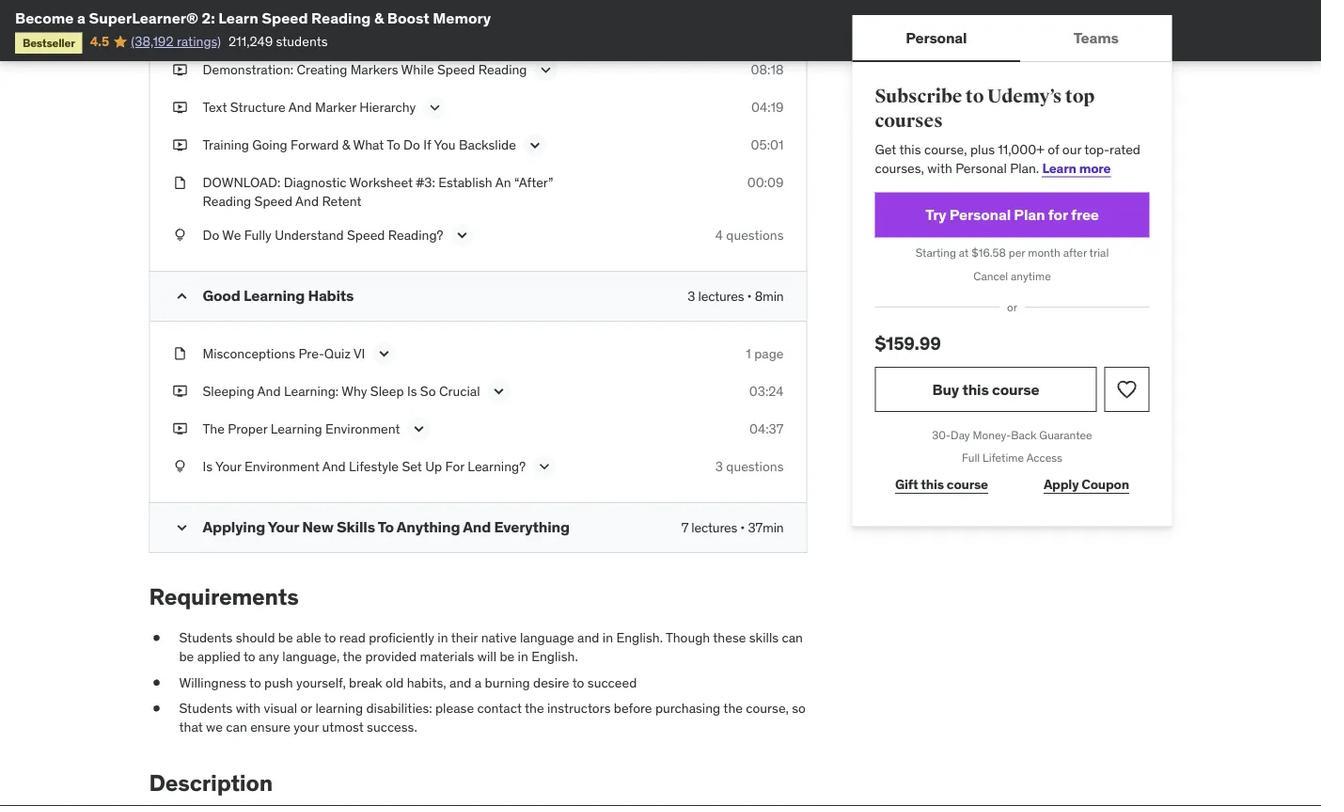 Task type: locate. For each thing, give the bounding box(es) containing it.
3 questions
[[716, 457, 784, 474]]

this for get
[[900, 141, 922, 158]]

1 vertical spatial &
[[342, 136, 350, 153]]

xsmall image
[[173, 61, 188, 79], [173, 136, 188, 154], [173, 226, 188, 244], [173, 382, 188, 400], [173, 419, 188, 438], [149, 699, 164, 718]]

1 vertical spatial students
[[179, 700, 233, 717]]

marker
[[296, 28, 337, 45], [315, 99, 356, 116]]

marker for density
[[296, 28, 337, 45]]

bestseller
[[23, 35, 75, 50]]

your down the
[[215, 457, 242, 474]]

is down the
[[203, 457, 213, 474]]

questions right 4
[[727, 226, 784, 243]]

description
[[149, 769, 273, 797]]

do left 'if' on the left top of page
[[404, 136, 420, 153]]

misconceptions pre-quiz vi
[[203, 345, 365, 362]]

ensure
[[250, 718, 291, 735]]

learn down our
[[1043, 159, 1077, 176]]

show lecture description image up set
[[410, 419, 429, 438]]

0 vertical spatial your
[[215, 457, 242, 474]]

we
[[206, 718, 223, 735]]

& left what
[[342, 136, 350, 153]]

retent
[[322, 193, 362, 209]]

this right "buy"
[[963, 379, 989, 399]]

lectures right 7
[[692, 519, 738, 536]]

the down "desire"
[[525, 700, 544, 717]]

"after"
[[515, 174, 553, 191]]

0 horizontal spatial •
[[741, 519, 745, 536]]

1 vertical spatial learning
[[271, 420, 322, 437]]

with inside get this course, plus 11,000+ of our top-rated courses, with personal plan.
[[928, 159, 953, 176]]

personal inside button
[[906, 28, 968, 47]]

and right anything at the bottom of the page
[[463, 517, 491, 537]]

establish
[[439, 174, 493, 191]]

1 horizontal spatial a
[[475, 674, 482, 691]]

to right what
[[387, 136, 401, 153]]

2 vertical spatial personal
[[950, 205, 1011, 224]]

personal down 'plus'
[[956, 159, 1007, 176]]

1 vertical spatial show lecture description image
[[426, 98, 444, 117]]

1 vertical spatial personal
[[956, 159, 1007, 176]]

what
[[353, 136, 384, 153]]

course down the full
[[947, 476, 989, 493]]

0 vertical spatial lectures
[[699, 287, 744, 304]]

• left "8min"
[[747, 287, 752, 304]]

1 vertical spatial environment
[[245, 457, 320, 474]]

2 horizontal spatial reading
[[479, 61, 527, 78]]

lectures for good learning habits
[[699, 287, 744, 304]]

1 horizontal spatial is
[[407, 382, 417, 399]]

old
[[386, 674, 404, 691]]

xsmall image down (38,192 ratings)
[[173, 61, 188, 79]]

learn more
[[1043, 159, 1111, 176]]

1 horizontal spatial with
[[928, 159, 953, 176]]

lifestyle
[[349, 457, 399, 474]]

in up 'burning'
[[518, 648, 529, 665]]

to up instructors
[[573, 674, 585, 691]]

1 horizontal spatial english.
[[617, 629, 663, 646]]

0 horizontal spatial can
[[226, 718, 247, 735]]

0 vertical spatial marker
[[296, 28, 337, 45]]

0 horizontal spatial reading
[[203, 193, 251, 209]]

0 horizontal spatial course
[[947, 476, 989, 493]]

reading
[[311, 8, 371, 27], [479, 61, 527, 78], [203, 193, 251, 209]]

marker down creating
[[315, 99, 356, 116]]

course up back
[[993, 379, 1040, 399]]

you
[[434, 136, 456, 153]]

show lecture description image right reading?
[[453, 226, 472, 244]]

can inside students with visual or learning disabilities: please contact the instructors before purchasing the course, so that we can ensure your utmost success.
[[226, 718, 247, 735]]

vi
[[354, 345, 365, 362]]

05:01
[[751, 136, 784, 153]]

learning down 'learning:'
[[271, 420, 322, 437]]

xsmall image left sleeping
[[173, 382, 188, 400]]

a down will
[[475, 674, 482, 691]]

lectures for applying your new skills to anything and everything
[[692, 519, 738, 536]]

0 vertical spatial students
[[179, 629, 233, 646]]

sleeping
[[203, 382, 255, 399]]

course inside button
[[993, 379, 1040, 399]]

be
[[278, 629, 293, 646], [179, 648, 194, 665], [500, 648, 515, 665]]

3 left "8min"
[[688, 287, 696, 304]]

1 horizontal spatial •
[[747, 287, 752, 304]]

xsmall image left the
[[173, 419, 188, 438]]

0 horizontal spatial the
[[343, 648, 362, 665]]

diagnostic
[[284, 174, 347, 191]]

2 vertical spatial show lecture description image
[[535, 457, 554, 476]]

proficiently
[[369, 629, 435, 646]]

0 horizontal spatial your
[[215, 457, 242, 474]]

xsmall image left training
[[173, 136, 188, 154]]

1 horizontal spatial learn
[[1043, 159, 1077, 176]]

reading down memory
[[479, 61, 527, 78]]

an
[[496, 174, 511, 191]]

0 vertical spatial or
[[1008, 300, 1018, 314]]

0 horizontal spatial 3
[[688, 287, 696, 304]]

be left 'able' at the left of page
[[278, 629, 293, 646]]

• left the 37min
[[741, 519, 745, 536]]

0 horizontal spatial do
[[203, 226, 219, 243]]

subscribe to udemy's top courses
[[875, 85, 1095, 132]]

utmost
[[322, 718, 364, 735]]

0 horizontal spatial a
[[77, 8, 85, 27]]

course, left 'plus'
[[925, 141, 968, 158]]

xsmall image for training
[[173, 136, 188, 154]]

environment up is your environment and lifestyle set up for learning?
[[326, 420, 400, 437]]

0 vertical spatial with
[[928, 159, 953, 176]]

the right purchasing
[[724, 700, 743, 717]]

in up materials
[[438, 629, 448, 646]]

this right gift
[[921, 476, 945, 493]]

3 up the "7 lectures • 37min" at the bottom right of page
[[716, 457, 723, 474]]

& up density
[[374, 8, 384, 27]]

1 horizontal spatial can
[[782, 629, 803, 646]]

learning
[[244, 286, 305, 305], [271, 420, 322, 437]]

page
[[755, 345, 784, 362]]

xsmall image left 'willingness'
[[149, 673, 164, 692]]

or
[[1008, 300, 1018, 314], [301, 700, 312, 717]]

1 horizontal spatial course,
[[925, 141, 968, 158]]

your for is
[[215, 457, 242, 474]]

tab list
[[853, 15, 1173, 62]]

xsmall image
[[173, 27, 188, 46], [173, 98, 188, 117], [173, 174, 188, 192], [173, 344, 188, 363], [173, 457, 188, 475], [149, 629, 164, 647], [149, 673, 164, 692]]

xsmall image for sleeping
[[173, 382, 188, 400]]

questions down the "04:37"
[[727, 457, 784, 474]]

this inside get this course, plus 11,000+ of our top-rated courses, with personal plan.
[[900, 141, 922, 158]]

0 vertical spatial can
[[782, 629, 803, 646]]

show lecture description image
[[526, 136, 545, 155], [453, 226, 472, 244], [375, 344, 394, 363], [490, 382, 509, 401], [410, 419, 429, 438]]

try personal plan for free
[[926, 205, 1100, 224]]

7 lectures • 37min
[[682, 519, 784, 536]]

this for gift
[[921, 476, 945, 493]]

0 horizontal spatial or
[[301, 700, 312, 717]]

or down anytime
[[1008, 300, 1018, 314]]

their
[[451, 629, 478, 646]]

crucial
[[439, 382, 480, 399]]

show lecture description image
[[537, 61, 556, 80], [426, 98, 444, 117], [535, 457, 554, 476]]

3 for 3 lectures • 8min
[[688, 287, 696, 304]]

to right 'able' at the left of page
[[324, 629, 336, 646]]

2 students from the top
[[179, 700, 233, 717]]

with right courses,
[[928, 159, 953, 176]]

0 vertical spatial 3
[[688, 287, 696, 304]]

this up courses,
[[900, 141, 922, 158]]

per
[[1009, 246, 1026, 260]]

reading up density
[[311, 8, 371, 27]]

xsmall image left a
[[173, 27, 188, 46]]

ratings)
[[177, 33, 221, 50]]

1 vertical spatial of
[[1048, 141, 1060, 158]]

2 questions from the top
[[727, 457, 784, 474]]

students up applied
[[179, 629, 233, 646]]

to left push
[[249, 674, 261, 691]]

1 vertical spatial a
[[475, 674, 482, 691]]

personal up subscribe
[[906, 28, 968, 47]]

guarantee
[[1040, 427, 1093, 442]]

xsmall image down requirements
[[149, 629, 164, 647]]

1 horizontal spatial the
[[525, 700, 544, 717]]

be down "native"
[[500, 648, 515, 665]]

and down misconceptions pre-quiz vi
[[257, 382, 281, 399]]

english. left though
[[617, 629, 663, 646]]

1 vertical spatial is
[[203, 457, 213, 474]]

08:18
[[751, 61, 784, 78]]

plan
[[1015, 205, 1046, 224]]

the down 'read'
[[343, 648, 362, 665]]

0 vertical spatial •
[[747, 287, 752, 304]]

questions for 4 questions
[[727, 226, 784, 243]]

and right language
[[578, 629, 600, 646]]

course
[[993, 379, 1040, 399], [947, 476, 989, 493]]

be left applied
[[179, 648, 194, 665]]

applied
[[197, 648, 241, 665]]

1 vertical spatial course
[[947, 476, 989, 493]]

course for gift this course
[[947, 476, 989, 493]]

0 vertical spatial reading
[[311, 8, 371, 27]]

can right we at left
[[226, 718, 247, 735]]

course for buy this course
[[993, 379, 1040, 399]]

4 questions
[[716, 226, 784, 243]]

structure
[[230, 99, 286, 116]]

students
[[179, 629, 233, 646], [179, 700, 233, 717]]

1 vertical spatial •
[[741, 519, 745, 536]]

can for we
[[226, 718, 247, 735]]

is
[[407, 382, 417, 399], [203, 457, 213, 474]]

1 horizontal spatial reading
[[311, 8, 371, 27]]

and down diagnostic
[[295, 193, 319, 209]]

1 vertical spatial or
[[301, 700, 312, 717]]

top
[[1066, 85, 1095, 108]]

is your environment and lifestyle set up for learning?
[[203, 457, 526, 474]]

to left udemy's
[[966, 85, 984, 108]]

to right skills
[[378, 517, 394, 537]]

4.5
[[90, 33, 109, 50]]

sleep
[[371, 382, 404, 399]]

can for skills
[[782, 629, 803, 646]]

• for applying your new skills to anything and everything
[[741, 519, 745, 536]]

native
[[481, 629, 517, 646]]

marker up creating
[[296, 28, 337, 45]]

after
[[1064, 246, 1087, 260]]

day
[[951, 427, 971, 442]]

reading inside download: diagnostic worksheet #3: establish an "after" reading speed and retent
[[203, 193, 251, 209]]

1 horizontal spatial &
[[374, 8, 384, 27]]

1 vertical spatial course,
[[746, 700, 789, 717]]

show lecture description image up "after"
[[526, 136, 545, 155]]

show lecture description image right vi in the left top of the page
[[375, 344, 394, 363]]

xsmall image for do
[[173, 226, 188, 244]]

learn up discussion
[[219, 8, 259, 27]]

forward
[[291, 136, 339, 153]]

2 vertical spatial reading
[[203, 193, 251, 209]]

learn
[[219, 8, 259, 27], [1043, 159, 1077, 176]]

0 vertical spatial of
[[281, 28, 292, 45]]

the
[[203, 420, 225, 437]]

students inside students should be able to read proficiently in their native language and in english. though these skills can be applied to any language, the provided materials will be in english.
[[179, 629, 233, 646]]

show lecture description image right crucial
[[490, 382, 509, 401]]

00:09
[[748, 174, 784, 191]]

a right become
[[77, 8, 85, 27]]

0 vertical spatial do
[[404, 136, 420, 153]]

and up please
[[450, 674, 472, 691]]

in up succeed
[[603, 629, 613, 646]]

boost
[[387, 8, 430, 27]]

1 questions from the top
[[727, 226, 784, 243]]

english. down language
[[532, 648, 578, 665]]

1 vertical spatial with
[[236, 700, 261, 717]]

1 vertical spatial lectures
[[692, 519, 738, 536]]

will
[[478, 648, 497, 665]]

show lecture description image for is your environment and lifestyle set up for learning?
[[535, 457, 554, 476]]

0 horizontal spatial is
[[203, 457, 213, 474]]

can inside students should be able to read proficiently in their native language and in english. though these skills can be applied to any language, the provided materials will be in english.
[[782, 629, 803, 646]]

before
[[614, 700, 652, 717]]

04:19
[[752, 99, 784, 116]]

0 horizontal spatial with
[[236, 700, 261, 717]]

of left our
[[1048, 141, 1060, 158]]

0 vertical spatial is
[[407, 382, 417, 399]]

course,
[[925, 141, 968, 158], [746, 700, 789, 717]]

speed down retent
[[347, 226, 385, 243]]

course, inside get this course, plus 11,000+ of our top-rated courses, with personal plan.
[[925, 141, 968, 158]]

students up we at left
[[179, 700, 233, 717]]

this inside gift this course 'link'
[[921, 476, 945, 493]]

4
[[716, 226, 723, 243]]

show lecture description image for do we fully understand speed reading?
[[453, 226, 472, 244]]

0 horizontal spatial and
[[450, 674, 472, 691]]

teams button
[[1021, 15, 1173, 60]]

3
[[688, 287, 696, 304], [716, 457, 723, 474]]

0 vertical spatial and
[[578, 629, 600, 646]]

willingness to push yourself, break old habits, and a burning desire to succeed
[[179, 674, 637, 691]]

with up ensure
[[236, 700, 261, 717]]

everything
[[494, 517, 570, 537]]

to down should
[[244, 648, 256, 665]]

gift this course link
[[875, 466, 1009, 504]]

do left we
[[203, 226, 219, 243]]

speed up a discussion of marker density
[[262, 8, 308, 27]]

is left so
[[407, 382, 417, 399]]

course inside 'link'
[[947, 476, 989, 493]]

0 vertical spatial environment
[[326, 420, 400, 437]]

0 vertical spatial show lecture description image
[[537, 61, 556, 80]]

students inside students with visual or learning disabilities: please contact the instructors before purchasing the course, so that we can ensure your utmost success.
[[179, 700, 233, 717]]

1 vertical spatial can
[[226, 718, 247, 735]]

can right the skills on the right of the page
[[782, 629, 803, 646]]

text structure and marker hierarchy
[[203, 99, 416, 116]]

0 vertical spatial &
[[374, 8, 384, 27]]

applying
[[203, 517, 265, 537]]

1 vertical spatial this
[[963, 379, 989, 399]]

0 horizontal spatial english.
[[532, 648, 578, 665]]

xsmall image left we
[[173, 226, 188, 244]]

reading down download:
[[203, 193, 251, 209]]

1 horizontal spatial and
[[578, 629, 600, 646]]

1 horizontal spatial course
[[993, 379, 1040, 399]]

1 vertical spatial english.
[[532, 648, 578, 665]]

willingness
[[179, 674, 246, 691]]

1 horizontal spatial of
[[1048, 141, 1060, 158]]

students with visual or learning disabilities: please contact the instructors before purchasing the course, so that we can ensure your utmost success.
[[179, 700, 806, 735]]

your left new
[[268, 517, 299, 537]]

lectures left "8min"
[[699, 287, 744, 304]]

0 vertical spatial course,
[[925, 141, 968, 158]]

should
[[236, 629, 275, 646]]

0 vertical spatial course
[[993, 379, 1040, 399]]

coupon
[[1082, 476, 1130, 493]]

0 horizontal spatial be
[[179, 648, 194, 665]]

personal up $16.58
[[950, 205, 1011, 224]]

the inside students should be able to read proficiently in their native language and in english. though these skills can be applied to any language, the provided materials will be in english.
[[343, 648, 362, 665]]

the
[[343, 648, 362, 665], [525, 700, 544, 717], [724, 700, 743, 717]]

1 horizontal spatial your
[[268, 517, 299, 537]]

starting
[[916, 246, 957, 260]]

0 vertical spatial to
[[387, 136, 401, 153]]

and inside download: diagnostic worksheet #3: establish an "after" reading speed and retent
[[295, 193, 319, 209]]

1 students from the top
[[179, 629, 233, 646]]

learning right the good
[[244, 286, 305, 305]]

of right 211,249
[[281, 28, 292, 45]]

tab list containing personal
[[853, 15, 1173, 62]]

2 vertical spatial this
[[921, 476, 945, 493]]

1 horizontal spatial 3
[[716, 457, 723, 474]]

1 vertical spatial 3
[[716, 457, 723, 474]]

your for applying
[[268, 517, 299, 537]]

discussion
[[214, 28, 278, 45]]

0 vertical spatial questions
[[727, 226, 784, 243]]

why
[[342, 382, 367, 399]]

or up your
[[301, 700, 312, 717]]

course, left so
[[746, 700, 789, 717]]

skills
[[750, 629, 779, 646]]

environment down the proper learning environment
[[245, 457, 320, 474]]

language
[[520, 629, 575, 646]]

this inside buy this course button
[[963, 379, 989, 399]]

speed right while at the top
[[437, 61, 475, 78]]

1 vertical spatial your
[[268, 517, 299, 537]]

starting at $16.58 per month after trial cancel anytime
[[916, 246, 1109, 283]]

speed down download:
[[255, 193, 293, 209]]

instructors
[[548, 700, 611, 717]]

and up the forward
[[289, 99, 312, 116]]

break
[[349, 674, 383, 691]]

0 vertical spatial this
[[900, 141, 922, 158]]

1 vertical spatial marker
[[315, 99, 356, 116]]

0 horizontal spatial course,
[[746, 700, 789, 717]]

personal button
[[853, 15, 1021, 60]]

0 horizontal spatial learn
[[219, 8, 259, 27]]



Task type: vqa. For each thing, say whether or not it's contained in the screenshot.
xsmall icon associated with The
yes



Task type: describe. For each thing, give the bounding box(es) containing it.
cancel
[[974, 269, 1009, 283]]

xsmall image up description
[[149, 699, 164, 718]]

please
[[436, 700, 474, 717]]

top-
[[1085, 141, 1110, 158]]

show lecture description image for training going forward & what to do if you backslide
[[526, 136, 545, 155]]

learn more link
[[1043, 159, 1111, 176]]

1 horizontal spatial environment
[[326, 420, 400, 437]]

that
[[179, 718, 203, 735]]

courses,
[[875, 159, 925, 176]]

• for good learning habits
[[747, 287, 752, 304]]

small image
[[173, 287, 191, 306]]

purchasing
[[656, 700, 721, 717]]

your
[[294, 718, 319, 735]]

1 horizontal spatial in
[[518, 648, 529, 665]]

1 vertical spatial reading
[[479, 61, 527, 78]]

up
[[425, 457, 442, 474]]

211,249
[[229, 33, 273, 50]]

apply coupon button
[[1024, 466, 1150, 504]]

buy
[[933, 379, 960, 399]]

xsmall image for demonstration:
[[173, 61, 188, 79]]

students
[[276, 33, 328, 50]]

wishlist image
[[1116, 378, 1139, 401]]

1 vertical spatial and
[[450, 674, 472, 691]]

these
[[713, 629, 746, 646]]

while
[[401, 61, 434, 78]]

good
[[203, 286, 240, 305]]

xsmall image down small icon in the left of the page
[[173, 344, 188, 363]]

students for students should be able to read proficiently in their native language and in english. though these skills can be applied to any language, the provided materials will be in english.
[[179, 629, 233, 646]]

so
[[792, 700, 806, 717]]

marker for hierarchy
[[315, 99, 356, 116]]

success.
[[367, 718, 417, 735]]

month
[[1028, 246, 1061, 260]]

reading?
[[388, 226, 444, 243]]

requirements
[[149, 582, 299, 610]]

xsmall image up small image
[[173, 457, 188, 475]]

good learning habits
[[203, 286, 354, 305]]

become
[[15, 8, 74, 27]]

demonstration:
[[203, 61, 294, 78]]

2 horizontal spatial the
[[724, 700, 743, 717]]

0 horizontal spatial environment
[[245, 457, 320, 474]]

0 vertical spatial learning
[[244, 286, 305, 305]]

buy this course
[[933, 379, 1040, 399]]

show lecture description image for demonstration: creating markers while speed reading
[[537, 61, 556, 80]]

7
[[682, 519, 689, 536]]

of inside get this course, plus 11,000+ of our top-rated courses, with personal plan.
[[1048, 141, 1060, 158]]

course, inside students with visual or learning disabilities: please contact the instructors before purchasing the course, so that we can ensure your utmost success.
[[746, 700, 789, 717]]

1 page
[[746, 345, 784, 362]]

2:
[[202, 8, 215, 27]]

courses
[[875, 109, 943, 132]]

apply coupon
[[1044, 476, 1130, 493]]

xsmall image for the
[[173, 419, 188, 438]]

show lecture description image for text structure and marker hierarchy
[[426, 98, 444, 117]]

show lecture description image for misconceptions pre-quiz vi
[[375, 344, 394, 363]]

teams
[[1074, 28, 1119, 47]]

0 horizontal spatial &
[[342, 136, 350, 153]]

subscribe
[[875, 85, 963, 108]]

speed inside download: diagnostic worksheet #3: establish an "after" reading speed and retent
[[255, 193, 293, 209]]

plan.
[[1011, 159, 1040, 176]]

2 horizontal spatial in
[[603, 629, 613, 646]]

creating
[[297, 61, 347, 78]]

provided
[[365, 648, 417, 665]]

xsmall image left text
[[173, 98, 188, 117]]

lifetime
[[983, 451, 1025, 465]]

0 vertical spatial english.
[[617, 629, 663, 646]]

money-
[[973, 427, 1012, 442]]

$16.58
[[972, 246, 1007, 260]]

211,249 students
[[229, 33, 328, 50]]

set
[[402, 457, 422, 474]]

1 horizontal spatial be
[[278, 629, 293, 646]]

full
[[962, 451, 981, 465]]

the proper learning environment
[[203, 420, 400, 437]]

understand
[[275, 226, 344, 243]]

#3:
[[416, 174, 435, 191]]

this for buy
[[963, 379, 989, 399]]

0 horizontal spatial in
[[438, 629, 448, 646]]

more
[[1080, 159, 1111, 176]]

3 for 3 questions
[[716, 457, 723, 474]]

applying your new skills to anything and everything
[[203, 517, 570, 537]]

show lecture description image for sleeping and learning: why sleep is so crucial
[[490, 382, 509, 401]]

questions for 3 questions
[[727, 457, 784, 474]]

xsmall image left download:
[[173, 174, 188, 192]]

0 vertical spatial learn
[[219, 8, 259, 27]]

buy this course button
[[875, 367, 1097, 412]]

students should be able to read proficiently in their native language and in english. though these skills can be applied to any language, the provided materials will be in english.
[[179, 629, 803, 665]]

download:
[[203, 174, 281, 191]]

0 horizontal spatial of
[[281, 28, 292, 45]]

small image
[[173, 518, 191, 537]]

do we fully understand speed reading?
[[203, 226, 444, 243]]

1
[[746, 345, 752, 362]]

with inside students with visual or learning disabilities: please contact the instructors before purchasing the course, so that we can ensure your utmost success.
[[236, 700, 261, 717]]

so
[[420, 382, 436, 399]]

anything
[[397, 517, 460, 537]]

personal inside get this course, plus 11,000+ of our top-rated courses, with personal plan.
[[956, 159, 1007, 176]]

burning
[[485, 674, 530, 691]]

and left lifestyle
[[322, 457, 346, 474]]

desire
[[533, 674, 570, 691]]

anytime
[[1011, 269, 1052, 283]]

1 vertical spatial do
[[203, 226, 219, 243]]

going
[[252, 136, 288, 153]]

backslide
[[459, 136, 516, 153]]

our
[[1063, 141, 1082, 158]]

1 horizontal spatial or
[[1008, 300, 1018, 314]]

density
[[340, 28, 385, 45]]

disabilities:
[[366, 700, 432, 717]]

gift this course
[[896, 476, 989, 493]]

for
[[445, 457, 465, 474]]

2 horizontal spatial be
[[500, 648, 515, 665]]

free
[[1072, 205, 1100, 224]]

1 vertical spatial to
[[378, 517, 394, 537]]

1 horizontal spatial do
[[404, 136, 420, 153]]

plus
[[971, 141, 995, 158]]

try
[[926, 205, 947, 224]]

a
[[203, 28, 211, 45]]

download: diagnostic worksheet #3: establish an "after" reading speed and retent
[[203, 174, 553, 209]]

if
[[424, 136, 431, 153]]

and inside students should be able to read proficiently in their native language and in english. though these skills can be applied to any language, the provided materials will be in english.
[[578, 629, 600, 646]]

or inside students with visual or learning disabilities: please contact the instructors before purchasing the course, so that we can ensure your utmost success.
[[301, 700, 312, 717]]

students for students with visual or learning disabilities: please contact the instructors before purchasing the course, so that we can ensure your utmost success.
[[179, 700, 233, 717]]

yourself,
[[296, 674, 346, 691]]

demonstration: creating markers while speed reading
[[203, 61, 527, 78]]

text
[[203, 99, 227, 116]]

(38,192
[[131, 33, 174, 50]]

any
[[259, 648, 279, 665]]

quiz
[[324, 345, 351, 362]]

show lecture description image for the proper learning environment
[[410, 419, 429, 438]]

to inside subscribe to udemy's top courses
[[966, 85, 984, 108]]

skills
[[337, 517, 375, 537]]

though
[[666, 629, 710, 646]]

get this course, plus 11,000+ of our top-rated courses, with personal plan.
[[875, 141, 1141, 176]]

a discussion of marker density
[[203, 28, 385, 45]]

0 vertical spatial a
[[77, 8, 85, 27]]



